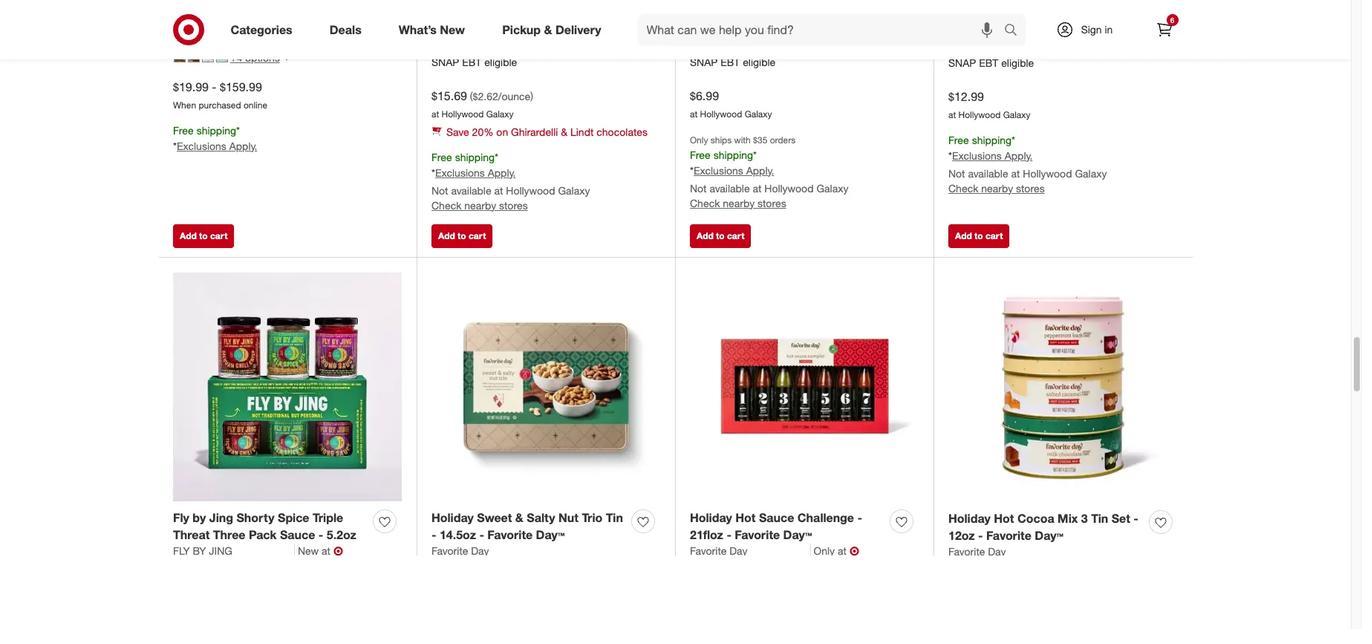 Task type: vqa. For each thing, say whether or not it's contained in the screenshot.
helpful related to side.
no



Task type: locate. For each thing, give the bounding box(es) containing it.
fly
[[173, 511, 189, 525]]

day™ down challenge
[[784, 527, 812, 542]]

1 to from the left
[[199, 230, 208, 242]]

1 horizontal spatial only
[[814, 544, 835, 557]]

gift inside godiva chocolate, coffee and hot cocoa gift set
[[213, 2, 234, 17]]

0 horizontal spatial snap
[[432, 56, 460, 68]]

- inside godiva holiday goldmark gift box - 3.75oz
[[949, 3, 954, 18]]

day for 14.5oz
[[471, 544, 489, 557]]

godiva chocolate, coffee and hot cocoa gift set
[[173, 0, 365, 17]]

exclusions apply. link for the middle check nearby stores button
[[694, 164, 775, 177]]

2 horizontal spatial check
[[949, 182, 979, 194]]

only inside 'only ships with $35 orders free shipping * * exclusions apply. not available at hollywood galaxy check nearby stores'
[[690, 134, 709, 145]]

exclusions down $12.99 at hollywood galaxy
[[953, 149, 1002, 162]]

sauce down spice
[[280, 527, 315, 542]]

free for 1800 baskets
[[173, 124, 194, 137]]

favorite day for 14.5oz
[[432, 544, 489, 557]]

eligible down search button at the right of page
[[1002, 57, 1035, 69]]

stores inside 'only ships with $35 orders free shipping * * exclusions apply. not available at hollywood galaxy check nearby stores'
[[758, 197, 787, 209]]

- right 12oz
[[979, 528, 984, 543]]

exclusions down 'ships'
[[694, 164, 744, 177]]

tin right trio
[[606, 511, 623, 525]]

21floz
[[690, 527, 724, 542]]

ebt down '4'
[[721, 56, 740, 68]]

1 vertical spatial sauce
[[280, 527, 315, 542]]

2 horizontal spatial favorite day
[[949, 545, 1006, 558]]

galaxy inside $15.69 ( $2.62 /ounce ) at hollywood galaxy
[[486, 108, 514, 120]]

new right what's
[[440, 22, 465, 37]]

0 horizontal spatial check nearby stores button
[[432, 198, 528, 213]]

cocoa up 1800
[[173, 2, 210, 17]]

2 horizontal spatial snap ebt eligible
[[949, 57, 1035, 69]]

apply. for ghirardelli
[[488, 166, 516, 179]]

only at ¬
[[814, 544, 860, 559]]

hot inside holiday hot cocoa mix 3 tin set - 12oz - favorite day™
[[995, 511, 1015, 526]]

1 horizontal spatial eligible
[[743, 56, 776, 68]]

shipping down with
[[714, 149, 754, 161]]

0 vertical spatial sauce
[[759, 511, 795, 525]]

tin right 3
[[1092, 511, 1109, 526]]

0 vertical spatial gift
[[1096, 0, 1117, 1]]

available inside 'only ships with $35 orders free shipping * * exclusions apply. not available at hollywood galaxy check nearby stores'
[[710, 182, 750, 194]]

turin up non-
[[690, 0, 718, 0]]

4 link
[[690, 33, 919, 46]]

at down $12.99 at hollywood galaxy
[[1012, 167, 1021, 180]]

6 link
[[1148, 13, 1181, 46]]

2 horizontal spatial snap
[[949, 57, 977, 69]]

add to cart button
[[173, 224, 234, 248], [432, 224, 493, 248], [690, 224, 752, 248], [949, 224, 1010, 248]]

sign
[[1082, 23, 1102, 36]]

check nearby stores button for ghirardelli
[[432, 198, 528, 213]]

free shipping * * exclusions apply. not available at hollywood galaxy check nearby stores for ghirardelli
[[432, 151, 590, 211]]

add to cart for $19.99
[[180, 230, 228, 242]]

holiday inside holiday hot cocoa mix 3 tin set - 12oz - favorite day™
[[949, 511, 991, 526]]

online
[[244, 100, 268, 111]]

exclusions for ghirardelli
[[435, 166, 485, 179]]

cocoa inside godiva chocolate, coffee and hot cocoa gift set
[[173, 2, 210, 17]]

holiday up 7.05
[[765, 0, 808, 0]]

nearby for godiva
[[982, 182, 1014, 194]]

1 horizontal spatial set
[[1112, 511, 1131, 526]]

0 horizontal spatial day™
[[536, 527, 565, 542]]

0 horizontal spatial favorite day link
[[432, 544, 489, 559]]

1 add from the left
[[180, 230, 197, 242]]

favorite down 14.5oz
[[432, 544, 468, 557]]

hot
[[345, 0, 365, 0], [736, 511, 756, 525], [995, 511, 1015, 526]]

sauce
[[759, 511, 795, 525], [280, 527, 315, 542]]

eligible for $6.99
[[743, 56, 776, 68]]

shipping down 20%
[[455, 151, 495, 163]]

2 horizontal spatial day™
[[1035, 528, 1064, 543]]

day down holiday hot cocoa mix 3 tin set - 12oz - favorite day™
[[989, 545, 1006, 558]]

snowflake mug image
[[188, 50, 200, 62]]

options
[[245, 51, 280, 64]]

at inside $6.99 at hollywood galaxy
[[690, 108, 698, 120]]

only left 'ships'
[[690, 134, 709, 145]]

0 vertical spatial &
[[544, 22, 552, 37]]

only
[[690, 134, 709, 145], [814, 544, 835, 557]]

only inside only at ¬
[[814, 544, 835, 557]]

2 vertical spatial &
[[516, 511, 524, 525]]

1 horizontal spatial available
[[710, 182, 750, 194]]

free for ghirardelli
[[432, 151, 452, 163]]

- left 7.05
[[764, 2, 769, 17]]

hollywood inside 'only ships with $35 orders free shipping * * exclusions apply. not available at hollywood galaxy check nearby stores'
[[765, 182, 814, 194]]

2 horizontal spatial not
[[949, 167, 966, 180]]

0 horizontal spatial new
[[298, 544, 319, 557]]

favorite day link for 14.5oz
[[432, 544, 489, 559]]

shipping down $12.99 at hollywood galaxy
[[972, 134, 1012, 146]]

1 vertical spatial gift
[[213, 2, 234, 17]]

3 add to cart button from the left
[[690, 224, 752, 248]]

favorite day for 12oz
[[949, 545, 1006, 558]]

free down save
[[432, 151, 452, 163]]

eligible down 4 link
[[743, 56, 776, 68]]

1800 baskets link
[[173, 19, 236, 33]]

day down 14.5oz
[[471, 544, 489, 557]]

turin
[[690, 0, 718, 0], [690, 19, 712, 32]]

fly
[[173, 544, 190, 557]]

apply. down $12.99 at hollywood galaxy
[[1005, 149, 1033, 162]]

at down challenge
[[838, 544, 847, 557]]

snap ebt eligible down 9
[[949, 57, 1035, 69]]

0 horizontal spatial tin
[[606, 511, 623, 525]]

gift left box in the right of the page
[[1096, 0, 1117, 1]]

holiday sweet & salty nut trio tin - 14.5oz - favorite day™
[[432, 511, 623, 542]]

fly by jing shorty spice triple threat three pack sauce - 5.2oz image
[[173, 272, 402, 501], [173, 272, 402, 501]]

godiva up 3.75oz
[[949, 0, 988, 1]]

favorite day link down 14.5oz
[[432, 544, 489, 559]]

sauce left challenge
[[759, 511, 795, 525]]

at down $15.69
[[432, 108, 439, 120]]

0 horizontal spatial ghirardelli
[[432, 19, 479, 32]]

holiday inside holiday hot sauce challenge - 21floz - favorite day™
[[690, 511, 733, 525]]

turin inside turin baileys holiday original non-alcohol - 7.05
[[690, 0, 718, 0]]

$2.62
[[473, 90, 498, 103]]

1 horizontal spatial cocoa
[[1018, 511, 1055, 526]]

favorite
[[488, 527, 533, 542], [735, 527, 780, 542], [987, 528, 1032, 543], [432, 544, 468, 557], [690, 544, 727, 557], [949, 545, 986, 558]]

exclusions apply. link
[[177, 139, 257, 152], [953, 149, 1033, 162], [694, 164, 775, 177], [435, 166, 516, 179]]

1 horizontal spatial check nearby stores button
[[690, 196, 787, 211]]

favorite day
[[432, 544, 489, 557], [690, 544, 748, 557], [949, 545, 1006, 558]]

0 horizontal spatial only
[[690, 134, 709, 145]]

*
[[236, 124, 240, 137], [1012, 134, 1016, 146], [173, 139, 177, 152], [754, 149, 757, 161], [949, 149, 953, 162], [495, 151, 499, 163], [690, 164, 694, 177], [432, 166, 435, 179]]

2 horizontal spatial hot
[[995, 511, 1015, 526]]

apply. down online
[[229, 139, 257, 152]]

0 horizontal spatial nearby
[[465, 199, 496, 211]]

4 cart from the left
[[986, 230, 1003, 242]]

godiva inside godiva holiday goldmark gift box - 3.75oz
[[949, 0, 988, 1]]

non-
[[690, 2, 718, 17]]

to
[[199, 230, 208, 242], [458, 230, 466, 242], [716, 230, 725, 242], [975, 230, 984, 242]]

nearby for ghirardelli
[[465, 199, 496, 211]]

exclusions down the when
[[177, 139, 227, 152]]

3 add from the left
[[697, 230, 714, 242]]

cocoa left mix
[[1018, 511, 1055, 526]]

pickup
[[502, 22, 541, 37]]

turin down non-
[[690, 19, 712, 32]]

and
[[321, 0, 342, 0]]

favorite inside holiday sweet & salty nut trio tin - 14.5oz - favorite day™
[[488, 527, 533, 542]]

at down $35
[[753, 182, 762, 194]]

snap up $15.69
[[432, 56, 460, 68]]

/ounce
[[498, 90, 531, 103]]

$19.99
[[173, 80, 209, 94]]

1 horizontal spatial new
[[440, 22, 465, 37]]

galaxy inside $6.99 at hollywood galaxy
[[745, 108, 772, 120]]

baileys
[[721, 0, 762, 0]]

0 vertical spatial cocoa
[[173, 2, 210, 17]]

1 horizontal spatial stores
[[758, 197, 787, 209]]

& right pickup
[[544, 22, 552, 37]]

1 vertical spatial only
[[814, 544, 835, 557]]

at inside the 'new at ¬'
[[322, 544, 331, 557]]

1 horizontal spatial sauce
[[759, 511, 795, 525]]

day™ inside holiday sweet & salty nut trio tin - 14.5oz - favorite day™
[[536, 527, 565, 542]]

at down 5.2oz
[[322, 544, 331, 557]]

holiday inside turin baileys holiday original non-alcohol - 7.05
[[765, 0, 808, 0]]

& inside holiday sweet & salty nut trio tin - 14.5oz - favorite day™
[[516, 511, 524, 525]]

free inside free shipping * * exclusions apply.
[[173, 124, 194, 137]]

favorite down the sweet on the left of the page
[[488, 527, 533, 542]]

2 add from the left
[[438, 230, 455, 242]]

at inside only at ¬
[[838, 544, 847, 557]]

snap
[[432, 56, 460, 68], [690, 56, 718, 68], [949, 57, 977, 69]]

4 add from the left
[[956, 230, 973, 242]]

¬ down challenge
[[850, 544, 860, 559]]

- up godiva link
[[949, 3, 954, 18]]

-
[[764, 2, 769, 17], [949, 3, 954, 18], [212, 80, 217, 94], [858, 511, 863, 525], [1134, 511, 1139, 526], [319, 527, 323, 542], [432, 527, 437, 542], [480, 527, 484, 542], [727, 527, 732, 542], [979, 528, 984, 543]]

1 vertical spatial &
[[561, 125, 568, 138]]

only ships with $35 orders free shipping * * exclusions apply. not available at hollywood galaxy check nearby stores
[[690, 134, 849, 209]]

coffee
[[280, 0, 317, 0]]

at down $12.99
[[949, 109, 957, 120]]

tin
[[606, 511, 623, 525], [1092, 511, 1109, 526]]

1 horizontal spatial check
[[690, 197, 720, 209]]

1 horizontal spatial favorite day
[[690, 544, 748, 557]]

orders
[[770, 134, 796, 145]]

ebt down 9
[[980, 57, 999, 69]]

& left lindt
[[561, 125, 568, 138]]

new down spice
[[298, 544, 319, 557]]

1 horizontal spatial free shipping * * exclusions apply. not available at hollywood galaxy check nearby stores
[[949, 134, 1108, 194]]

ebt for $12.99
[[980, 57, 999, 69]]

only for ¬
[[814, 544, 835, 557]]

0 horizontal spatial sauce
[[280, 527, 315, 542]]

1 turin from the top
[[690, 0, 718, 0]]

ghirardelli right on
[[511, 125, 558, 138]]

available down 'ships'
[[710, 182, 750, 194]]

holiday hot cocoa mix 3 tin set - 12oz - favorite day™ image
[[949, 272, 1179, 502], [949, 272, 1179, 502]]

1 vertical spatial cocoa
[[1018, 511, 1055, 526]]

favorite right 21floz
[[735, 527, 780, 542]]

holiday up 14.5oz
[[432, 511, 474, 525]]

1 vertical spatial ghirardelli
[[511, 125, 558, 138]]

5.2oz
[[327, 527, 357, 542]]

shipping inside 'only ships with $35 orders free shipping * * exclusions apply. not available at hollywood galaxy check nearby stores'
[[714, 149, 754, 161]]

add
[[180, 230, 197, 242], [438, 230, 455, 242], [697, 230, 714, 242], [956, 230, 973, 242]]

favorite day down 12oz
[[949, 545, 1006, 558]]

3 to from the left
[[716, 230, 725, 242]]

2 add to cart button from the left
[[432, 224, 493, 248]]

goldmark
[[1037, 0, 1093, 1]]

ebt up (
[[462, 56, 482, 68]]

only for with
[[690, 134, 709, 145]]

ghirardelli left pickup
[[432, 19, 479, 32]]

1 horizontal spatial ¬
[[850, 544, 860, 559]]

0 vertical spatial set
[[237, 2, 256, 17]]

set right 3
[[1112, 511, 1131, 526]]

not
[[949, 167, 966, 180], [690, 182, 707, 194], [432, 184, 448, 197]]

2 horizontal spatial available
[[969, 167, 1009, 180]]

2 horizontal spatial stores
[[1017, 182, 1045, 194]]

purchased
[[199, 100, 241, 111]]

2 horizontal spatial ebt
[[980, 57, 999, 69]]

not for godiva
[[949, 167, 966, 180]]

apply. down on
[[488, 166, 516, 179]]

0 horizontal spatial check
[[432, 199, 462, 211]]

godiva down 3.75oz
[[949, 20, 982, 33]]

exclusions down save
[[435, 166, 485, 179]]

day™ inside holiday hot cocoa mix 3 tin set - 12oz - favorite day™
[[1035, 528, 1064, 543]]

0 horizontal spatial hot
[[345, 0, 365, 0]]

add to cart for $6.99
[[697, 230, 745, 242]]

gift up baskets
[[213, 2, 234, 17]]

- inside turin baileys holiday original non-alcohol - 7.05
[[764, 2, 769, 17]]

favorite day link down 12oz
[[949, 544, 1006, 559]]

& left salty
[[516, 511, 524, 525]]

apply. down $35
[[747, 164, 775, 177]]

sauce inside holiday hot sauce challenge - 21floz - favorite day™
[[759, 511, 795, 525]]

¬ down 5.2oz
[[334, 544, 343, 559]]

0 horizontal spatial day
[[471, 544, 489, 557]]

snap ebt eligible up (
[[432, 56, 517, 68]]

exclusions apply. link down $12.99 at hollywood galaxy
[[953, 149, 1033, 162]]

only down challenge
[[814, 544, 835, 557]]

exclusions apply. link down 20%
[[435, 166, 516, 179]]

1 cart from the left
[[210, 230, 228, 242]]

set down chocolate,
[[237, 2, 256, 17]]

0 vertical spatial turin
[[690, 0, 718, 0]]

available down 20%
[[451, 184, 492, 197]]

0 horizontal spatial set
[[237, 2, 256, 17]]

1 horizontal spatial ebt
[[721, 56, 740, 68]]

deals
[[330, 22, 362, 37]]

holiday up 21floz
[[690, 511, 733, 525]]

cocoa
[[173, 2, 210, 17], [1018, 511, 1055, 526]]

0 horizontal spatial &
[[516, 511, 524, 525]]

1 add to cart button from the left
[[173, 224, 234, 248]]

free down $12.99
[[949, 134, 970, 146]]

eligible
[[485, 56, 517, 68], [743, 56, 776, 68], [1002, 57, 1035, 69]]

snap ebt eligible down '4'
[[690, 56, 776, 68]]

add for $12.99
[[956, 230, 973, 242]]

2 horizontal spatial favorite day link
[[949, 544, 1006, 559]]

at down $6.99
[[690, 108, 698, 120]]

0 horizontal spatial not
[[432, 184, 448, 197]]

9
[[995, 35, 1000, 46]]

1 ¬ from the left
[[334, 544, 343, 559]]

1 horizontal spatial hot
[[736, 511, 756, 525]]

0 horizontal spatial available
[[451, 184, 492, 197]]

1 horizontal spatial nearby
[[723, 197, 755, 209]]

favorites basket image
[[216, 50, 228, 62]]

$12.99
[[949, 89, 985, 104]]

godiva inside godiva chocolate, coffee and hot cocoa gift set
[[173, 0, 213, 0]]

free down the when
[[173, 124, 194, 137]]

free shipping * * exclusions apply. not available at hollywood galaxy check nearby stores down $12.99 at hollywood galaxy
[[949, 134, 1108, 194]]

holiday hot sauce challenge - 21floz - favorite day™ image
[[690, 272, 919, 501], [690, 272, 919, 501]]

0 horizontal spatial free shipping * * exclusions apply. not available at hollywood galaxy check nearby stores
[[432, 151, 590, 211]]

holiday up 12oz
[[949, 511, 991, 526]]

shipping down the purchased
[[197, 124, 236, 137]]

apply. inside 'only ships with $35 orders free shipping * * exclusions apply. not available at hollywood galaxy check nearby stores'
[[747, 164, 775, 177]]

4 add to cart button from the left
[[949, 224, 1010, 248]]

day for 12oz
[[989, 545, 1006, 558]]

cocoa inside holiday hot cocoa mix 3 tin set - 12oz - favorite day™
[[1018, 511, 1055, 526]]

set inside holiday hot cocoa mix 3 tin set - 12oz - favorite day™
[[1112, 511, 1131, 526]]

1 vertical spatial set
[[1112, 511, 1131, 526]]

available
[[969, 167, 1009, 180], [710, 182, 750, 194], [451, 184, 492, 197]]

gift inside godiva holiday goldmark gift box - 3.75oz
[[1096, 0, 1117, 1]]

hollywood
[[442, 108, 484, 120], [700, 108, 743, 120], [959, 109, 1001, 120], [1024, 167, 1073, 180], [765, 182, 814, 194], [506, 184, 556, 197]]

snap up $12.99
[[949, 57, 977, 69]]

favorite day down 14.5oz
[[432, 544, 489, 557]]

¬ for holiday hot sauce challenge - 21floz - favorite day™
[[850, 544, 860, 559]]

hot for holiday hot cocoa mix 3 tin set - 12oz - favorite day™
[[995, 511, 1015, 526]]

¬
[[334, 544, 343, 559], [850, 544, 860, 559]]

exclusions inside 'only ships with $35 orders free shipping * * exclusions apply. not available at hollywood galaxy check nearby stores'
[[694, 164, 744, 177]]

1 vertical spatial turin
[[690, 19, 712, 32]]

what's new link
[[386, 13, 484, 46]]

shipping
[[197, 124, 236, 137], [972, 134, 1012, 146], [714, 149, 754, 161], [455, 151, 495, 163]]

godiva for -
[[949, 0, 988, 1]]

available for godiva
[[969, 167, 1009, 180]]

2 horizontal spatial eligible
[[1002, 57, 1035, 69]]

1 horizontal spatial gift
[[1096, 0, 1117, 1]]

hot inside holiday hot sauce challenge - 21floz - favorite day™
[[736, 511, 756, 525]]

favorite day link
[[432, 544, 489, 559], [690, 544, 811, 559], [949, 544, 1006, 559]]

eligible up /ounce
[[485, 56, 517, 68]]

godiva
[[173, 0, 213, 0], [949, 0, 988, 1], [949, 20, 982, 33]]

apply. inside free shipping * * exclusions apply.
[[229, 139, 257, 152]]

0 vertical spatial new
[[440, 22, 465, 37]]

1 horizontal spatial snap ebt eligible
[[690, 56, 776, 68]]

holiday inside godiva holiday goldmark gift box - 3.75oz
[[992, 0, 1034, 1]]

&
[[544, 22, 552, 37], [561, 125, 568, 138], [516, 511, 524, 525]]

all colors + 4 more colors element
[[283, 54, 290, 62]]

add to cart button for $6.99
[[690, 224, 752, 248]]

snap up $6.99
[[690, 56, 718, 68]]

free shipping * * exclusions apply. not available at hollywood galaxy check nearby stores down on
[[432, 151, 590, 211]]

exclusions for godiva
[[953, 149, 1002, 162]]

when
[[173, 100, 196, 111]]

stores for ghirardelli
[[499, 199, 528, 211]]

1 horizontal spatial snap
[[690, 56, 718, 68]]

1 add to cart from the left
[[180, 230, 228, 242]]

at inside $12.99 at hollywood galaxy
[[949, 109, 957, 120]]

add for $19.99
[[180, 230, 197, 242]]

1 horizontal spatial not
[[690, 182, 707, 194]]

0 horizontal spatial eligible
[[485, 56, 517, 68]]

day
[[471, 544, 489, 557], [730, 544, 748, 557], [989, 545, 1006, 558]]

available down $12.99 at hollywood galaxy
[[969, 167, 1009, 180]]

1 horizontal spatial tin
[[1092, 511, 1109, 526]]

0 horizontal spatial stores
[[499, 199, 528, 211]]

- down the sweet on the left of the page
[[480, 527, 484, 542]]

add for $6.99
[[697, 230, 714, 242]]

0 horizontal spatial ¬
[[334, 544, 343, 559]]

0 horizontal spatial gift
[[213, 2, 234, 17]]

2 horizontal spatial &
[[561, 125, 568, 138]]

holiday up search
[[992, 0, 1034, 1]]

shipping inside free shipping * * exclusions apply.
[[197, 124, 236, 137]]

new
[[440, 22, 465, 37], [298, 544, 319, 557]]

2 turin from the top
[[690, 19, 712, 32]]

exclusions apply. link down with
[[694, 164, 775, 177]]

at
[[432, 108, 439, 120], [690, 108, 698, 120], [949, 109, 957, 120], [1012, 167, 1021, 180], [753, 182, 762, 194], [495, 184, 503, 197], [322, 544, 331, 557], [838, 544, 847, 557]]

0 horizontal spatial favorite day
[[432, 544, 489, 557]]

check nearby stores button for godiva
[[949, 181, 1045, 196]]

14.5oz
[[440, 527, 476, 542]]

shipping for 1800 baskets
[[197, 124, 236, 137]]

favorite day link down holiday hot sauce challenge - 21floz - favorite day™
[[690, 544, 811, 559]]

apply.
[[229, 139, 257, 152], [1005, 149, 1033, 162], [747, 164, 775, 177], [488, 166, 516, 179]]

snap for $12.99
[[949, 57, 977, 69]]

cart for $19.99
[[210, 230, 228, 242]]

1 horizontal spatial &
[[544, 22, 552, 37]]

+4 options
[[230, 51, 280, 64]]

what's
[[399, 22, 437, 37]]

4 to from the left
[[975, 230, 984, 242]]

2 horizontal spatial nearby
[[982, 182, 1014, 194]]

nearby inside 'only ships with $35 orders free shipping * * exclusions apply. not available at hollywood galaxy check nearby stores'
[[723, 197, 755, 209]]

hot inside godiva chocolate, coffee and hot cocoa gift set
[[345, 0, 365, 0]]

- up the 'new at ¬'
[[319, 527, 323, 542]]

cart
[[210, 230, 228, 242], [469, 230, 486, 242], [727, 230, 745, 242], [986, 230, 1003, 242]]

free down $6.99
[[690, 149, 711, 161]]

2 horizontal spatial check nearby stores button
[[949, 181, 1045, 196]]

exclusions apply. link for check nearby stores button for godiva
[[953, 149, 1033, 162]]

$19.99 - $159.99 when purchased online
[[173, 80, 268, 111]]

exclusions inside free shipping * * exclusions apply.
[[177, 139, 227, 152]]

3 cart from the left
[[727, 230, 745, 242]]

categories link
[[218, 13, 311, 46]]

holiday sweet & salty nut trio tin - 14.5oz - favorite day™ image
[[432, 272, 661, 501], [432, 272, 661, 501]]

4 add to cart from the left
[[956, 230, 1003, 242]]

lindt
[[571, 125, 594, 138]]

1 horizontal spatial day™
[[784, 527, 812, 542]]

2 horizontal spatial day
[[989, 545, 1006, 558]]

0 vertical spatial only
[[690, 134, 709, 145]]

day down holiday hot sauce challenge - 21floz - favorite day™
[[730, 544, 748, 557]]

check
[[949, 182, 979, 194], [690, 197, 720, 209], [432, 199, 462, 211]]

apply. for godiva
[[1005, 149, 1033, 162]]

snap ebt eligible for $6.99
[[690, 56, 776, 68]]

favorite day down 21floz
[[690, 544, 748, 557]]

1 vertical spatial new
[[298, 544, 319, 557]]

3.75oz
[[957, 3, 993, 18]]

holiday hot cocoa mix 3 tin set - 12oz - favorite day™ link
[[949, 511, 1144, 544]]

holiday inside holiday sweet & salty nut trio tin - 14.5oz - favorite day™
[[432, 511, 474, 525]]

nearby
[[982, 182, 1014, 194], [723, 197, 755, 209], [465, 199, 496, 211]]

0 horizontal spatial cocoa
[[173, 2, 210, 17]]

day™ down salty
[[536, 527, 565, 542]]

2 ¬ from the left
[[850, 544, 860, 559]]

3 add to cart from the left
[[697, 230, 745, 242]]



Task type: describe. For each thing, give the bounding box(es) containing it.
¬ for fly by jing shorty spice triple threat three pack sauce - 5.2oz
[[334, 544, 343, 559]]

godiva for cocoa
[[173, 0, 213, 0]]

turin for turin
[[690, 19, 712, 32]]

set inside godiva chocolate, coffee and hot cocoa gift set
[[237, 2, 256, 17]]

triple
[[313, 511, 343, 525]]

hot for holiday hot sauce challenge - 21floz - favorite day™
[[736, 511, 756, 525]]

check for ghirardelli
[[432, 199, 462, 211]]

(
[[470, 90, 473, 103]]

- right 3
[[1134, 511, 1139, 526]]

godiva link
[[949, 19, 982, 34]]

hollywood inside $12.99 at hollywood galaxy
[[959, 109, 1001, 120]]

6
[[1171, 16, 1175, 25]]

free shipping * * exclusions apply.
[[173, 124, 257, 152]]

shipping for ghirardelli
[[455, 151, 495, 163]]

in
[[1105, 23, 1113, 36]]

box
[[1120, 0, 1142, 1]]

turin baileys holiday original non-alcohol - 7.05 link
[[690, 0, 884, 19]]

nut
[[559, 511, 579, 525]]

check inside 'only ships with $35 orders free shipping * * exclusions apply. not available at hollywood galaxy check nearby stores'
[[690, 197, 720, 209]]

galaxy inside $12.99 at hollywood galaxy
[[1004, 109, 1031, 120]]

3
[[1082, 511, 1088, 526]]

- right 21floz
[[727, 527, 732, 542]]

not for ghirardelli
[[432, 184, 448, 197]]

holiday for holiday sweet & salty nut trio tin - 14.5oz - favorite day™
[[432, 511, 474, 525]]

hollywood inside $6.99 at hollywood galaxy
[[700, 108, 743, 120]]

exclusions apply. link down the purchased
[[177, 139, 257, 152]]

add to cart for $12.99
[[956, 230, 1003, 242]]

baskets
[[199, 19, 236, 32]]

eligible for $12.99
[[1002, 57, 1035, 69]]

0 horizontal spatial ebt
[[462, 56, 482, 68]]

check for godiva
[[949, 182, 979, 194]]

holiday for holiday hot sauce challenge - 21floz - favorite day™
[[690, 511, 733, 525]]

tin inside holiday hot cocoa mix 3 tin set - 12oz - favorite day™
[[1092, 511, 1109, 526]]

at inside $15.69 ( $2.62 /ounce ) at hollywood galaxy
[[432, 108, 439, 120]]

What can we help you find? suggestions appear below search field
[[638, 13, 1008, 46]]

+4 options button
[[167, 46, 296, 70]]

turin baileys holiday original non-alcohol - 7.05
[[690, 0, 855, 17]]

search
[[998, 23, 1033, 38]]

sweet
[[477, 511, 512, 525]]

cart for $6.99
[[727, 230, 745, 242]]

exclusions apply. link for check nearby stores button corresponding to ghirardelli
[[435, 166, 516, 179]]

2 to from the left
[[458, 230, 466, 242]]

ebt for $6.99
[[721, 56, 740, 68]]

deals link
[[317, 13, 380, 46]]

free shipping * * exclusions apply. not available at hollywood galaxy check nearby stores for godiva
[[949, 134, 1108, 194]]

hollywood inside $15.69 ( $2.62 /ounce ) at hollywood galaxy
[[442, 108, 484, 120]]

favorite day link for 12oz
[[949, 544, 1006, 559]]

mix
[[1058, 511, 1079, 526]]

2 cart from the left
[[469, 230, 486, 242]]

at inside 'only ships with $35 orders free shipping * * exclusions apply. not available at hollywood galaxy check nearby stores'
[[753, 182, 762, 194]]

fly by jing
[[173, 544, 233, 557]]

available for ghirardelli
[[451, 184, 492, 197]]

1800 baskets
[[173, 19, 236, 32]]

- inside "fly by jing shorty spice triple threat three pack sauce - 5.2oz"
[[319, 527, 323, 542]]

1 horizontal spatial favorite day link
[[690, 544, 811, 559]]

what's new
[[399, 22, 465, 37]]

by
[[193, 511, 206, 525]]

three
[[213, 527, 246, 542]]

chocolates
[[597, 125, 648, 138]]

$15.69 ( $2.62 /ounce ) at hollywood galaxy
[[432, 88, 534, 120]]

snap for $6.99
[[690, 56, 718, 68]]

shorty
[[237, 511, 275, 525]]

fly by jing shorty spice triple threat three pack sauce - 5.2oz link
[[173, 510, 367, 544]]

1 horizontal spatial day
[[730, 544, 748, 557]]

sauce inside "fly by jing shorty spice triple threat three pack sauce - 5.2oz"
[[280, 527, 315, 542]]

holiday hot sauce challenge - 21floz - favorite day™ link
[[690, 510, 884, 544]]

delivery
[[556, 22, 602, 37]]

turin for turin baileys holiday original non-alcohol - 7.05
[[690, 0, 718, 0]]

- inside $19.99 - $159.99 when purchased online
[[212, 80, 217, 94]]

0 horizontal spatial snap ebt eligible
[[432, 56, 517, 68]]

stores for godiva
[[1017, 182, 1045, 194]]

9 link
[[949, 34, 1179, 47]]

to for $12.99
[[975, 230, 984, 242]]

1800
[[173, 19, 196, 32]]

exclusions for 1800 baskets
[[177, 139, 227, 152]]

spice
[[278, 511, 310, 525]]

$6.99
[[690, 88, 719, 103]]

holiday hot sauce challenge - 21floz - favorite day™
[[690, 511, 863, 542]]

pickup & delivery
[[502, 22, 602, 37]]

salty
[[527, 511, 556, 525]]

- right challenge
[[858, 511, 863, 525]]

4
[[736, 34, 741, 45]]

20%
[[472, 125, 494, 138]]

day™ inside holiday hot sauce challenge - 21floz - favorite day™
[[784, 527, 812, 542]]

cart for $12.99
[[986, 230, 1003, 242]]

with
[[735, 134, 751, 145]]

new inside the 'new at ¬'
[[298, 544, 319, 557]]

favorite inside holiday hot sauce challenge - 21floz - favorite day™
[[735, 527, 780, 542]]

$6.99 at hollywood galaxy
[[690, 88, 772, 120]]

add to cart button for $12.99
[[949, 224, 1010, 248]]

all colors + 4 more colors image
[[283, 55, 290, 62]]

favorite inside holiday hot cocoa mix 3 tin set - 12oz - favorite day™
[[987, 528, 1032, 543]]

jing
[[209, 511, 233, 525]]

not inside 'only ships with $35 orders free shipping * * exclusions apply. not available at hollywood galaxy check nearby stores'
[[690, 182, 707, 194]]

by
[[193, 544, 206, 557]]

classic mug image
[[174, 50, 186, 62]]

holiday cocoa mug image
[[202, 50, 214, 62]]

new at ¬
[[298, 544, 343, 559]]

$12.99 at hollywood galaxy
[[949, 89, 1031, 120]]

tin inside holiday sweet & salty nut trio tin - 14.5oz - favorite day™
[[606, 511, 623, 525]]

pack
[[249, 527, 277, 542]]

godiva holiday goldmark gift box - 3.75oz link
[[949, 0, 1144, 19]]

galaxy inside 'only ships with $35 orders free shipping * * exclusions apply. not available at hollywood galaxy check nearby stores'
[[817, 182, 849, 194]]

challenge
[[798, 511, 855, 525]]

favorite down 12oz
[[949, 545, 986, 558]]

to for $19.99
[[199, 230, 208, 242]]

2 add to cart from the left
[[438, 230, 486, 242]]

day™ for holiday sweet & salty nut trio tin - 14.5oz - favorite day™
[[536, 527, 565, 542]]

sign in link
[[1044, 13, 1137, 46]]

- left 14.5oz
[[432, 527, 437, 542]]

save 20% on ghirardelli & lindt chocolates
[[447, 125, 648, 138]]

holiday for holiday hot cocoa mix 3 tin set - 12oz - favorite day™
[[949, 511, 991, 526]]

free for godiva
[[949, 134, 970, 146]]

to for $6.99
[[716, 230, 725, 242]]

turin link
[[690, 19, 712, 33]]

fly by jing shorty spice triple threat three pack sauce - 5.2oz
[[173, 511, 357, 542]]

snap ebt eligible for $12.99
[[949, 57, 1035, 69]]

search button
[[998, 13, 1033, 49]]

save
[[447, 125, 469, 138]]

$35
[[754, 134, 768, 145]]

$159.99
[[220, 80, 262, 94]]

add to cart button for $19.99
[[173, 224, 234, 248]]

categories
[[231, 22, 293, 37]]

day™ for holiday hot cocoa mix 3 tin set - 12oz - favorite day™
[[1035, 528, 1064, 543]]

jing
[[209, 544, 233, 557]]

free inside 'only ships with $35 orders free shipping * * exclusions apply. not available at hollywood galaxy check nearby stores'
[[690, 149, 711, 161]]

shipping for godiva
[[972, 134, 1012, 146]]

ghirardelli link
[[432, 19, 479, 33]]

original
[[811, 0, 855, 0]]

$15.69
[[432, 88, 467, 103]]

holiday hot cocoa mix 3 tin set - 12oz - favorite day™
[[949, 511, 1139, 543]]

at down on
[[495, 184, 503, 197]]

chocolate,
[[216, 0, 277, 0]]

godiva chocolate, coffee and hot cocoa gift set link
[[173, 0, 367, 19]]

godiva holiday goldmark gift box - 3.75oz
[[949, 0, 1142, 18]]

0 vertical spatial ghirardelli
[[432, 19, 479, 32]]

7.05
[[772, 2, 795, 17]]

alcohol
[[718, 2, 761, 17]]

trio
[[582, 511, 603, 525]]

apply. for 1800 baskets
[[229, 139, 257, 152]]

favorite down 21floz
[[690, 544, 727, 557]]

1 horizontal spatial ghirardelli
[[511, 125, 558, 138]]

sign in
[[1082, 23, 1113, 36]]

favorite day inside favorite day link
[[690, 544, 748, 557]]



